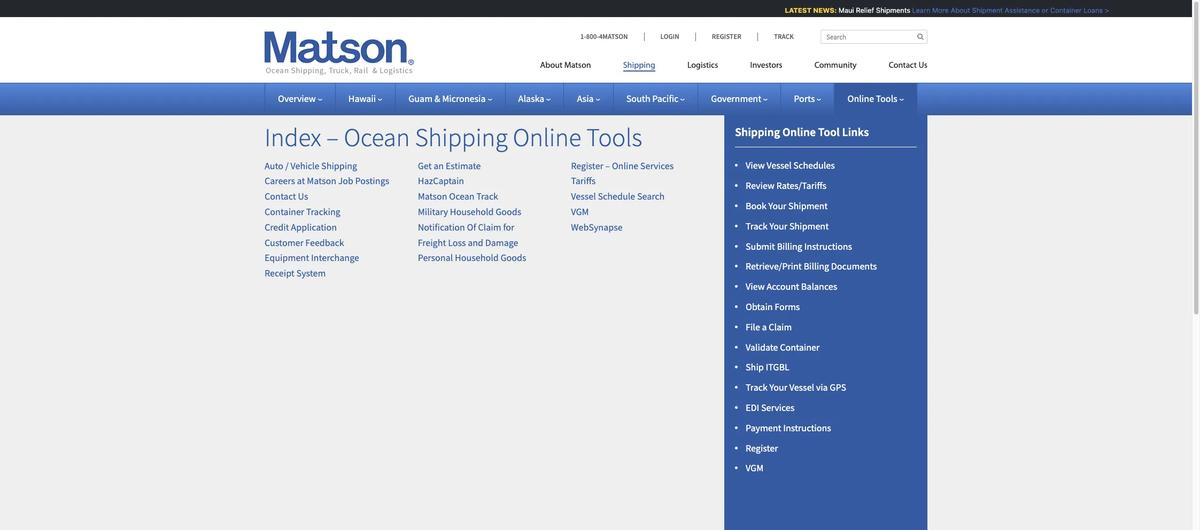 Task type: vqa. For each thing, say whether or not it's contained in the screenshot.
the topmost VGM
yes



Task type: describe. For each thing, give the bounding box(es) containing it.
contact us
[[889, 61, 927, 70]]

validate
[[746, 341, 778, 354]]

search image
[[917, 33, 924, 40]]

validate container link
[[746, 341, 820, 354]]

track your shipment
[[746, 220, 829, 232]]

investors link
[[734, 56, 798, 78]]

file
[[746, 321, 760, 333]]

estimate
[[446, 160, 481, 172]]

0 vertical spatial tools
[[876, 92, 897, 105]]

0 vertical spatial vessel
[[767, 160, 792, 172]]

matson ocean track link
[[418, 190, 498, 203]]

book
[[746, 200, 767, 212]]

south
[[626, 92, 650, 105]]

community link
[[798, 56, 873, 78]]

view account balances
[[746, 281, 837, 293]]

login
[[660, 32, 679, 41]]

obtain
[[746, 301, 773, 313]]

container tracking link
[[265, 206, 340, 218]]

register – online services link
[[571, 160, 674, 172]]

damage
[[485, 237, 518, 249]]

more
[[928, 6, 944, 14]]

ship itgbl
[[746, 362, 789, 374]]

asia link
[[577, 92, 600, 105]]

register inside the shipping online tool links section
[[746, 442, 778, 455]]

system
[[296, 267, 326, 280]]

equipment
[[265, 252, 309, 264]]

about matson
[[540, 61, 591, 70]]

auto / vehicle shipping link
[[265, 160, 357, 172]]

balances
[[801, 281, 837, 293]]

forms
[[775, 301, 800, 313]]

ports link
[[794, 92, 821, 105]]

submit billing instructions link
[[746, 240, 852, 253]]

track link
[[757, 32, 794, 41]]

tariffs link
[[571, 175, 596, 187]]

assistance
[[1000, 6, 1035, 14]]

south pacific
[[626, 92, 679, 105]]

credit
[[265, 221, 289, 233]]

1 vertical spatial instructions
[[783, 422, 831, 434]]

retrieve/print billing documents
[[746, 261, 877, 273]]

get an estimate hazcaptain matson ocean track military household goods notification of claim for freight loss and damage personal household goods
[[418, 160, 526, 264]]

shipments
[[872, 6, 906, 14]]

feedback
[[305, 237, 344, 249]]

0 vertical spatial register link
[[695, 32, 757, 41]]

obtain forms link
[[746, 301, 800, 313]]

matson inside get an estimate hazcaptain matson ocean track military household goods notification of claim for freight loss and damage personal household goods
[[418, 190, 447, 203]]

0 vertical spatial shipment
[[968, 6, 998, 14]]

latest
[[780, 6, 807, 14]]

billing for retrieve/print
[[804, 261, 829, 273]]

payment instructions
[[746, 422, 831, 434]]

1 vertical spatial goods
[[501, 252, 526, 264]]

index – ocean shipping online tools
[[265, 121, 642, 153]]

get an estimate link
[[418, 160, 481, 172]]

0 vertical spatial vgm link
[[571, 206, 589, 218]]

file a claim link
[[746, 321, 792, 333]]

your for book your shipment
[[768, 200, 786, 212]]

shipping up estimate
[[415, 121, 508, 153]]

south pacific link
[[626, 92, 685, 105]]

0 horizontal spatial tools
[[586, 121, 642, 153]]

tariffs
[[571, 175, 596, 187]]

search
[[637, 190, 665, 203]]

pacific
[[652, 92, 679, 105]]

government link
[[711, 92, 768, 105]]

personal household goods link
[[418, 252, 526, 264]]

shipping online tool links section
[[711, 98, 941, 531]]

800-
[[586, 32, 599, 41]]

vessel inside "register – online services tariffs vessel schedule search vgm websynapse"
[[571, 190, 596, 203]]

vessel schedule search link
[[571, 190, 665, 203]]

track for track your shipment
[[746, 220, 768, 232]]

an
[[434, 160, 444, 172]]

receipt
[[265, 267, 295, 280]]

online down alaska link
[[513, 121, 581, 153]]

view vessel schedules
[[746, 160, 835, 172]]

1 vertical spatial register link
[[746, 442, 778, 455]]

Search search field
[[821, 30, 927, 44]]

your for track your shipment
[[769, 220, 787, 232]]

for
[[503, 221, 514, 233]]

alaska
[[518, 92, 544, 105]]

1-800-4matson link
[[580, 32, 644, 41]]

notification
[[418, 221, 465, 233]]

1-800-4matson
[[580, 32, 628, 41]]

track your vessel via gps link
[[746, 382, 846, 394]]

matson inside top menu navigation
[[564, 61, 591, 70]]

overview
[[278, 92, 316, 105]]

about matson link
[[540, 56, 607, 78]]

register – online services tariffs vessel schedule search vgm websynapse
[[571, 160, 674, 233]]

investors
[[750, 61, 782, 70]]

shipment for book your shipment
[[788, 200, 828, 212]]

submit
[[746, 240, 775, 253]]

loans
[[1079, 6, 1098, 14]]

container for us
[[265, 206, 304, 218]]

a
[[762, 321, 767, 333]]

/
[[285, 160, 289, 172]]

job
[[338, 175, 353, 187]]

track for track your vessel via gps
[[746, 382, 768, 394]]

guam
[[408, 92, 432, 105]]

tracking
[[306, 206, 340, 218]]

hazcaptain link
[[418, 175, 464, 187]]

view for view vessel schedules
[[746, 160, 765, 172]]

register inside "register – online services tariffs vessel schedule search vgm websynapse"
[[571, 160, 603, 172]]

file a claim
[[746, 321, 792, 333]]

claim inside the shipping online tool links section
[[769, 321, 792, 333]]

ship
[[746, 362, 764, 374]]

logistics
[[687, 61, 718, 70]]

track your vessel via gps
[[746, 382, 846, 394]]

about inside top menu navigation
[[540, 61, 563, 70]]

vehicle
[[291, 160, 319, 172]]

payment instructions link
[[746, 422, 831, 434]]

– for ocean
[[326, 121, 339, 153]]

customer feedback link
[[265, 237, 344, 249]]



Task type: locate. For each thing, give the bounding box(es) containing it.
2 horizontal spatial register
[[746, 442, 778, 455]]

billing down 'track your shipment' link
[[777, 240, 802, 253]]

vessel down tariffs
[[571, 190, 596, 203]]

1 horizontal spatial contact us link
[[873, 56, 927, 78]]

0 horizontal spatial register
[[571, 160, 603, 172]]

1 vertical spatial us
[[298, 190, 308, 203]]

1 vertical spatial contact us link
[[265, 190, 308, 203]]

vgm link up websynapse link
[[571, 206, 589, 218]]

2 vertical spatial matson
[[418, 190, 447, 203]]

1 vertical spatial container
[[265, 206, 304, 218]]

1 vertical spatial matson
[[307, 175, 336, 187]]

vessel left "via"
[[789, 382, 814, 394]]

ocean up military household goods link
[[449, 190, 474, 203]]

vgm inside "register – online services tariffs vessel schedule search vgm websynapse"
[[571, 206, 589, 218]]

0 vertical spatial about
[[946, 6, 966, 14]]

1 vertical spatial tools
[[586, 121, 642, 153]]

get
[[418, 160, 432, 172]]

view
[[746, 160, 765, 172], [746, 281, 765, 293]]

1 horizontal spatial vgm
[[746, 463, 764, 475]]

rates/tariffs
[[776, 180, 826, 192]]

0 vertical spatial –
[[326, 121, 339, 153]]

online inside the shipping online tool links section
[[782, 125, 816, 140]]

hawaii link
[[348, 92, 382, 105]]

shipment down the 'rates/tariffs'
[[788, 200, 828, 212]]

matson up the military
[[418, 190, 447, 203]]

edi services link
[[746, 402, 794, 414]]

shipping up job
[[321, 160, 357, 172]]

careers
[[265, 175, 295, 187]]

1 horizontal spatial claim
[[769, 321, 792, 333]]

1 vertical spatial –
[[605, 160, 610, 172]]

websynapse link
[[571, 221, 623, 233]]

1 vertical spatial contact
[[265, 190, 296, 203]]

military household goods link
[[418, 206, 521, 218]]

contact us link
[[873, 56, 927, 78], [265, 190, 308, 203]]

goods down damage
[[501, 252, 526, 264]]

0 vertical spatial household
[[450, 206, 494, 218]]

household up of
[[450, 206, 494, 218]]

0 horizontal spatial contact
[[265, 190, 296, 203]]

vgm inside the shipping online tool links section
[[746, 463, 764, 475]]

hawaii
[[348, 92, 376, 105]]

contact us link down search image
[[873, 56, 927, 78]]

0 vertical spatial your
[[768, 200, 786, 212]]

0 horizontal spatial matson
[[307, 175, 336, 187]]

0 vertical spatial instructions
[[804, 240, 852, 253]]

0 vertical spatial vgm
[[571, 206, 589, 218]]

vgm up websynapse link
[[571, 206, 589, 218]]

relief
[[852, 6, 870, 14]]

of
[[467, 221, 476, 233]]

tools down contact us
[[876, 92, 897, 105]]

0 horizontal spatial services
[[640, 160, 674, 172]]

edi services
[[746, 402, 794, 414]]

goods
[[496, 206, 521, 218], [501, 252, 526, 264]]

us up the container tracking link
[[298, 190, 308, 203]]

track
[[774, 32, 794, 41], [476, 190, 498, 203], [746, 220, 768, 232], [746, 382, 768, 394]]

0 horizontal spatial claim
[[478, 221, 501, 233]]

submit billing instructions
[[746, 240, 852, 253]]

1 vertical spatial services
[[761, 402, 794, 414]]

container up itgbl
[[780, 341, 820, 354]]

services up 'search'
[[640, 160, 674, 172]]

2 vertical spatial vessel
[[789, 382, 814, 394]]

instructions up retrieve/print billing documents
[[804, 240, 852, 253]]

vgm link
[[571, 206, 589, 218], [746, 463, 764, 475]]

your for track your vessel via gps
[[769, 382, 787, 394]]

1 vertical spatial register
[[571, 160, 603, 172]]

1 horizontal spatial –
[[605, 160, 610, 172]]

vessel
[[767, 160, 792, 172], [571, 190, 596, 203], [789, 382, 814, 394]]

0 vertical spatial matson
[[564, 61, 591, 70]]

track for the track link
[[774, 32, 794, 41]]

0 horizontal spatial container
[[265, 206, 304, 218]]

shipping down government link at the top of page
[[735, 125, 780, 140]]

0 horizontal spatial ocean
[[344, 121, 410, 153]]

0 vertical spatial register
[[712, 32, 741, 41]]

at
[[297, 175, 305, 187]]

billing up balances
[[804, 261, 829, 273]]

services inside "register – online services tariffs vessel schedule search vgm websynapse"
[[640, 160, 674, 172]]

2 vertical spatial container
[[780, 341, 820, 354]]

billing for submit
[[777, 240, 802, 253]]

1 vertical spatial vgm link
[[746, 463, 764, 475]]

0 vertical spatial view
[[746, 160, 765, 172]]

top menu navigation
[[540, 56, 927, 78]]

2 horizontal spatial container
[[1046, 6, 1077, 14]]

alaska link
[[518, 92, 551, 105]]

contact inside top menu navigation
[[889, 61, 917, 70]]

view up review
[[746, 160, 765, 172]]

0 vertical spatial services
[[640, 160, 674, 172]]

customer
[[265, 237, 304, 249]]

retrieve/print billing documents link
[[746, 261, 877, 273]]

application
[[291, 221, 337, 233]]

vgm
[[571, 206, 589, 218], [746, 463, 764, 475]]

shipping
[[623, 61, 655, 70], [415, 121, 508, 153], [735, 125, 780, 140], [321, 160, 357, 172]]

shipment left assistance on the right top of page
[[968, 6, 998, 14]]

latest news: maui relief shipments learn more about shipment assistance or container loans >
[[780, 6, 1105, 14]]

2 horizontal spatial matson
[[564, 61, 591, 70]]

– up schedule
[[605, 160, 610, 172]]

1 horizontal spatial vgm link
[[746, 463, 764, 475]]

us down search image
[[919, 61, 927, 70]]

1 vertical spatial vessel
[[571, 190, 596, 203]]

0 horizontal spatial about
[[540, 61, 563, 70]]

learn more about shipment assistance or container loans > link
[[908, 6, 1105, 14]]

claim right of
[[478, 221, 501, 233]]

contact inside auto / vehicle shipping careers at matson job postings contact us container tracking credit application customer feedback equipment interchange receipt system
[[265, 190, 296, 203]]

claim inside get an estimate hazcaptain matson ocean track military household goods notification of claim for freight loss and damage personal household goods
[[478, 221, 501, 233]]

1 vertical spatial your
[[769, 220, 787, 232]]

– inside "register – online services tariffs vessel schedule search vgm websynapse"
[[605, 160, 610, 172]]

1 vertical spatial shipment
[[788, 200, 828, 212]]

ports
[[794, 92, 815, 105]]

micronesia
[[442, 92, 486, 105]]

0 vertical spatial contact
[[889, 61, 917, 70]]

register link down the payment
[[746, 442, 778, 455]]

1 horizontal spatial matson
[[418, 190, 447, 203]]

1 view from the top
[[746, 160, 765, 172]]

online tools link
[[848, 92, 904, 105]]

container up the credit
[[265, 206, 304, 218]]

1 vertical spatial household
[[455, 252, 499, 264]]

shipping up south at the top right of the page
[[623, 61, 655, 70]]

track up military household goods link
[[476, 190, 498, 203]]

contact
[[889, 61, 917, 70], [265, 190, 296, 203]]

personal
[[418, 252, 453, 264]]

0 horizontal spatial contact us link
[[265, 190, 308, 203]]

guam & micronesia link
[[408, 92, 492, 105]]

online up vessel schedule search link at the top of the page
[[612, 160, 638, 172]]

itgbl
[[766, 362, 789, 374]]

&
[[434, 92, 440, 105]]

0 horizontal spatial vgm
[[571, 206, 589, 218]]

0 vertical spatial container
[[1046, 6, 1077, 14]]

your down itgbl
[[769, 382, 787, 394]]

track down book
[[746, 220, 768, 232]]

ocean down hawaii 'link'
[[344, 121, 410, 153]]

matson down auto / vehicle shipping link
[[307, 175, 336, 187]]

1 horizontal spatial register
[[712, 32, 741, 41]]

0 horizontal spatial –
[[326, 121, 339, 153]]

overview link
[[278, 92, 322, 105]]

1 horizontal spatial about
[[946, 6, 966, 14]]

us inside top menu navigation
[[919, 61, 927, 70]]

track down latest
[[774, 32, 794, 41]]

about up alaska link
[[540, 61, 563, 70]]

1 horizontal spatial us
[[919, 61, 927, 70]]

about
[[946, 6, 966, 14], [540, 61, 563, 70]]

services up payment instructions link
[[761, 402, 794, 414]]

2 vertical spatial register
[[746, 442, 778, 455]]

schedule
[[598, 190, 635, 203]]

matson down 1-
[[564, 61, 591, 70]]

vessel up review rates/tariffs link
[[767, 160, 792, 172]]

your right book
[[768, 200, 786, 212]]

services inside the shipping online tool links section
[[761, 402, 794, 414]]

1 horizontal spatial container
[[780, 341, 820, 354]]

register
[[712, 32, 741, 41], [571, 160, 603, 172], [746, 442, 778, 455]]

container for or
[[1046, 6, 1077, 14]]

view for view account balances
[[746, 281, 765, 293]]

1 vertical spatial view
[[746, 281, 765, 293]]

shipping inside auto / vehicle shipping careers at matson job postings contact us container tracking credit application customer feedback equipment interchange receipt system
[[321, 160, 357, 172]]

1 vertical spatial billing
[[804, 261, 829, 273]]

your down book your shipment link
[[769, 220, 787, 232]]

online tools
[[848, 92, 897, 105]]

community
[[814, 61, 857, 70]]

via
[[816, 382, 828, 394]]

us inside auto / vehicle shipping careers at matson job postings contact us container tracking credit application customer feedback equipment interchange receipt system
[[298, 190, 308, 203]]

edi
[[746, 402, 759, 414]]

matson inside auto / vehicle shipping careers at matson job postings contact us container tracking credit application customer feedback equipment interchange receipt system
[[307, 175, 336, 187]]

shipping inside top menu navigation
[[623, 61, 655, 70]]

us
[[919, 61, 927, 70], [298, 190, 308, 203]]

0 horizontal spatial vgm link
[[571, 206, 589, 218]]

track inside get an estimate hazcaptain matson ocean track military household goods notification of claim for freight loss and damage personal household goods
[[476, 190, 498, 203]]

1 vertical spatial ocean
[[449, 190, 474, 203]]

0 vertical spatial claim
[[478, 221, 501, 233]]

shipping inside section
[[735, 125, 780, 140]]

2 view from the top
[[746, 281, 765, 293]]

0 vertical spatial ocean
[[344, 121, 410, 153]]

vgm link down the payment
[[746, 463, 764, 475]]

goods up for
[[496, 206, 521, 218]]

tools
[[876, 92, 897, 105], [586, 121, 642, 153]]

tools up register – online services link
[[586, 121, 642, 153]]

shipment for track your shipment
[[789, 220, 829, 232]]

0 vertical spatial billing
[[777, 240, 802, 253]]

ocean inside get an estimate hazcaptain matson ocean track military household goods notification of claim for freight loss and damage personal household goods
[[449, 190, 474, 203]]

container inside auto / vehicle shipping careers at matson job postings contact us container tracking credit application customer feedback equipment interchange receipt system
[[265, 206, 304, 218]]

1 horizontal spatial contact
[[889, 61, 917, 70]]

logistics link
[[671, 56, 734, 78]]

container
[[1046, 6, 1077, 14], [265, 206, 304, 218], [780, 341, 820, 354]]

register up tariffs link in the left top of the page
[[571, 160, 603, 172]]

vgm down the payment
[[746, 463, 764, 475]]

0 vertical spatial contact us link
[[873, 56, 927, 78]]

hazcaptain
[[418, 175, 464, 187]]

1 horizontal spatial services
[[761, 402, 794, 414]]

1 horizontal spatial tools
[[876, 92, 897, 105]]

auto / vehicle shipping careers at matson job postings contact us container tracking credit application customer feedback equipment interchange receipt system
[[265, 160, 389, 280]]

track your shipment link
[[746, 220, 829, 232]]

shipping online tool links
[[735, 125, 869, 140]]

login link
[[644, 32, 695, 41]]

online left the tool
[[782, 125, 816, 140]]

container right or
[[1046, 6, 1077, 14]]

shipment up the 'submit billing instructions'
[[789, 220, 829, 232]]

1 vertical spatial vgm
[[746, 463, 764, 475]]

instructions down track your vessel via gps link
[[783, 422, 831, 434]]

obtain forms
[[746, 301, 800, 313]]

container inside the shipping online tool links section
[[780, 341, 820, 354]]

register link up top menu navigation
[[695, 32, 757, 41]]

matson
[[564, 61, 591, 70], [307, 175, 336, 187], [418, 190, 447, 203]]

asia
[[577, 92, 594, 105]]

blue matson logo with ocean, shipping, truck, rail and logistics written beneath it. image
[[265, 32, 414, 75]]

book your shipment link
[[746, 200, 828, 212]]

interchange
[[311, 252, 359, 264]]

auto
[[265, 160, 283, 172]]

view vessel schedules link
[[746, 160, 835, 172]]

online inside "register – online services tariffs vessel schedule search vgm websynapse"
[[612, 160, 638, 172]]

contact down search search box
[[889, 61, 917, 70]]

household down "and"
[[455, 252, 499, 264]]

credit application link
[[265, 221, 337, 233]]

register up top menu navigation
[[712, 32, 741, 41]]

0 horizontal spatial us
[[298, 190, 308, 203]]

0 vertical spatial us
[[919, 61, 927, 70]]

1 vertical spatial claim
[[769, 321, 792, 333]]

shipment
[[968, 6, 998, 14], [788, 200, 828, 212], [789, 220, 829, 232]]

1 horizontal spatial billing
[[804, 261, 829, 273]]

– up auto / vehicle shipping link
[[326, 121, 339, 153]]

track down ship
[[746, 382, 768, 394]]

None search field
[[821, 30, 927, 44]]

tool
[[818, 125, 840, 140]]

register down the payment
[[746, 442, 778, 455]]

2 vertical spatial shipment
[[789, 220, 829, 232]]

0 vertical spatial goods
[[496, 206, 521, 218]]

view up obtain
[[746, 281, 765, 293]]

your
[[768, 200, 786, 212], [769, 220, 787, 232], [769, 382, 787, 394]]

1 vertical spatial about
[[540, 61, 563, 70]]

contact us link down 'careers'
[[265, 190, 308, 203]]

2 vertical spatial your
[[769, 382, 787, 394]]

news:
[[809, 6, 832, 14]]

online up the links
[[848, 92, 874, 105]]

contact down 'careers'
[[265, 190, 296, 203]]

1 horizontal spatial ocean
[[449, 190, 474, 203]]

– for online
[[605, 160, 610, 172]]

validate container
[[746, 341, 820, 354]]

0 horizontal spatial billing
[[777, 240, 802, 253]]

about right more
[[946, 6, 966, 14]]

claim right 'a'
[[769, 321, 792, 333]]

1-
[[580, 32, 586, 41]]



